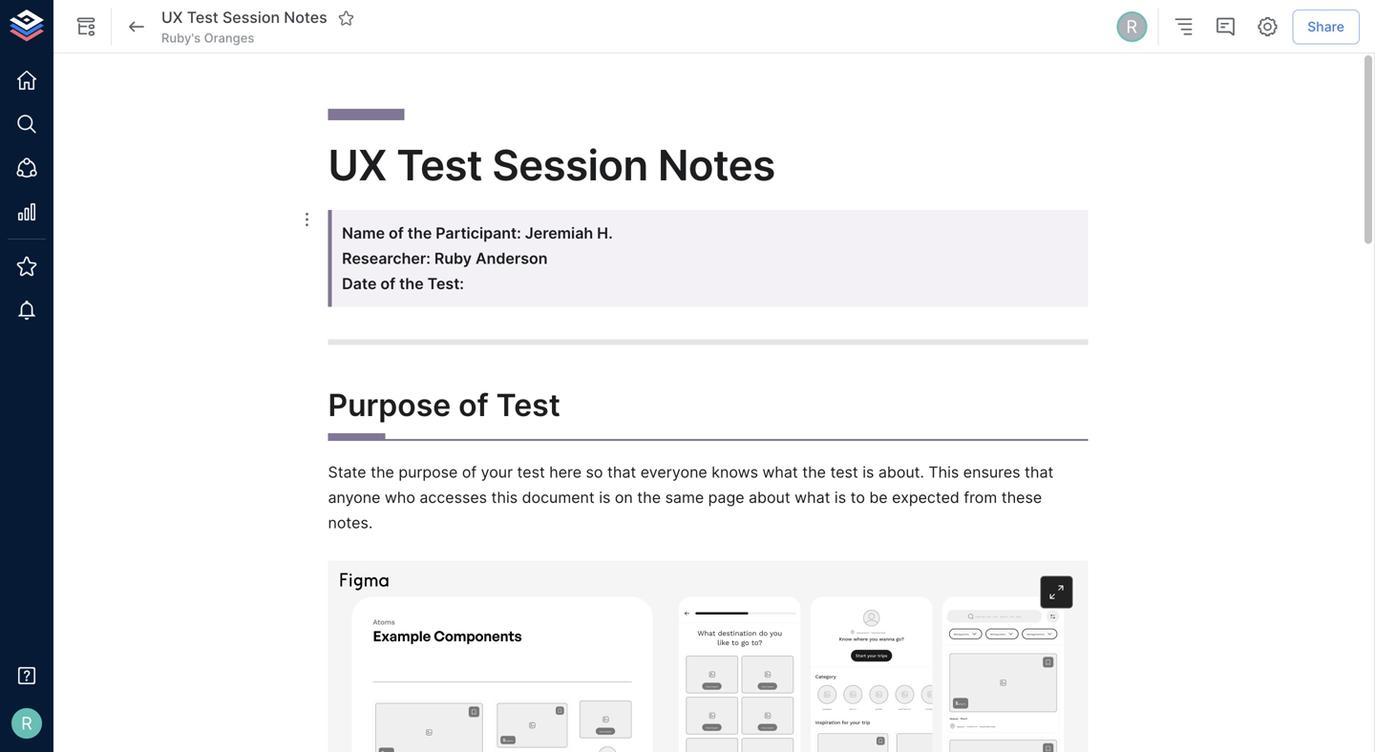 Task type: describe. For each thing, give the bounding box(es) containing it.
purpose
[[399, 463, 458, 482]]

state the purpose of your test here so that everyone knows what the test is about. this ensures that anyone who accesses this document is on the same page about what is to be expected from these notes.
[[328, 463, 1058, 532]]

of up researcher:
[[389, 224, 404, 243]]

share button
[[1292, 9, 1360, 44]]

from
[[964, 489, 997, 507]]

0 horizontal spatial ux
[[161, 8, 183, 27]]

of up your
[[459, 387, 489, 424]]

comments image
[[1214, 15, 1237, 38]]

this
[[929, 463, 959, 482]]

knows
[[712, 463, 758, 482]]

jeremiah
[[525, 224, 593, 243]]

0 horizontal spatial is
[[599, 489, 611, 507]]

0 horizontal spatial r
[[21, 713, 32, 734]]

1 test from the left
[[517, 463, 545, 482]]

your
[[481, 463, 513, 482]]

ruby's oranges link
[[161, 30, 254, 47]]

ruby
[[434, 249, 472, 268]]

2 test from the left
[[830, 463, 858, 482]]

0 vertical spatial session
[[223, 8, 280, 27]]

be
[[869, 489, 888, 507]]

1 vertical spatial r button
[[6, 703, 48, 745]]

2 horizontal spatial is
[[863, 463, 874, 482]]

anderson
[[476, 249, 548, 268]]

the up who
[[371, 463, 394, 482]]

name of the participant: jeremiah h. researcher: ruby anderson date of the test:
[[342, 224, 613, 293]]

ruby's
[[161, 30, 201, 45]]

1 horizontal spatial session
[[492, 140, 648, 191]]

about.
[[879, 463, 924, 482]]

about
[[749, 489, 790, 507]]

to
[[851, 489, 865, 507]]

this
[[491, 489, 518, 507]]

1 that from the left
[[607, 463, 636, 482]]

who
[[385, 489, 415, 507]]

notes.
[[328, 514, 373, 532]]

here
[[549, 463, 582, 482]]

ruby's oranges
[[161, 30, 254, 45]]

favorite image
[[338, 9, 355, 27]]

show wiki image
[[74, 15, 97, 38]]

the up researcher:
[[408, 224, 432, 243]]

1 vertical spatial ux test session notes
[[328, 140, 775, 191]]



Task type: vqa. For each thing, say whether or not it's contained in the screenshot.
topmost what
yes



Task type: locate. For each thing, give the bounding box(es) containing it.
that
[[607, 463, 636, 482], [1025, 463, 1054, 482]]

anyone
[[328, 489, 380, 507]]

0 vertical spatial ux test session notes
[[161, 8, 327, 27]]

the left test:
[[399, 274, 424, 293]]

purpose
[[328, 387, 451, 424]]

ux up ruby's
[[161, 8, 183, 27]]

0 vertical spatial r
[[1126, 16, 1138, 37]]

settings image
[[1256, 15, 1279, 38]]

0 horizontal spatial test
[[187, 8, 218, 27]]

test
[[517, 463, 545, 482], [830, 463, 858, 482]]

same
[[665, 489, 704, 507]]

test up to
[[830, 463, 858, 482]]

test
[[187, 8, 218, 27], [396, 140, 482, 191], [496, 387, 561, 424]]

0 vertical spatial ux
[[161, 8, 183, 27]]

the right knows on the bottom right of page
[[802, 463, 826, 482]]

researcher:
[[342, 249, 431, 268]]

1 horizontal spatial ux
[[328, 140, 387, 191]]

2 horizontal spatial test
[[496, 387, 561, 424]]

table of contents image
[[1172, 15, 1195, 38]]

what
[[763, 463, 798, 482], [795, 489, 830, 507]]

that up on
[[607, 463, 636, 482]]

0 horizontal spatial that
[[607, 463, 636, 482]]

session
[[223, 8, 280, 27], [492, 140, 648, 191]]

of
[[389, 224, 404, 243], [380, 274, 396, 293], [459, 387, 489, 424], [462, 463, 477, 482]]

test up ruby's oranges
[[187, 8, 218, 27]]

1 horizontal spatial notes
[[658, 140, 775, 191]]

date
[[342, 274, 377, 293]]

1 horizontal spatial that
[[1025, 463, 1054, 482]]

ux test session notes up the oranges
[[161, 8, 327, 27]]

0 horizontal spatial session
[[223, 8, 280, 27]]

that up these
[[1025, 463, 1054, 482]]

what right 'about'
[[795, 489, 830, 507]]

state
[[328, 463, 366, 482]]

is left to
[[835, 489, 846, 507]]

the right on
[[637, 489, 661, 507]]

ensures
[[963, 463, 1021, 482]]

1 vertical spatial r
[[21, 713, 32, 734]]

0 vertical spatial r button
[[1114, 9, 1150, 45]]

r
[[1126, 16, 1138, 37], [21, 713, 32, 734]]

page
[[708, 489, 745, 507]]

share
[[1308, 18, 1345, 35]]

document
[[522, 489, 595, 507]]

name
[[342, 224, 385, 243]]

1 horizontal spatial ux test session notes
[[328, 140, 775, 191]]

test up your
[[496, 387, 561, 424]]

the
[[408, 224, 432, 243], [399, 274, 424, 293], [371, 463, 394, 482], [802, 463, 826, 482], [637, 489, 661, 507]]

1 horizontal spatial test
[[830, 463, 858, 482]]

h.
[[597, 224, 613, 243]]

1 horizontal spatial is
[[835, 489, 846, 507]]

0 horizontal spatial ux test session notes
[[161, 8, 327, 27]]

1 vertical spatial what
[[795, 489, 830, 507]]

go back image
[[125, 15, 148, 38]]

is left on
[[599, 489, 611, 507]]

0 horizontal spatial r button
[[6, 703, 48, 745]]

on
[[615, 489, 633, 507]]

1 horizontal spatial test
[[396, 140, 482, 191]]

ux test session notes
[[161, 8, 327, 27], [328, 140, 775, 191]]

1 horizontal spatial r
[[1126, 16, 1138, 37]]

is
[[863, 463, 874, 482], [599, 489, 611, 507], [835, 489, 846, 507]]

participant:
[[436, 224, 521, 243]]

expected
[[892, 489, 960, 507]]

test right your
[[517, 463, 545, 482]]

what up 'about'
[[763, 463, 798, 482]]

0 horizontal spatial test
[[517, 463, 545, 482]]

r button
[[1114, 9, 1150, 45], [6, 703, 48, 745]]

test:
[[428, 274, 464, 293]]

2 that from the left
[[1025, 463, 1054, 482]]

is up 'be'
[[863, 463, 874, 482]]

1 vertical spatial test
[[396, 140, 482, 191]]

2 vertical spatial test
[[496, 387, 561, 424]]

of down researcher:
[[380, 274, 396, 293]]

0 vertical spatial notes
[[284, 8, 327, 27]]

everyone
[[641, 463, 707, 482]]

of inside 'state the purpose of your test here so that everyone knows what the test is about. this ensures that anyone who accesses this document is on the same page about what is to be expected from these notes.'
[[462, 463, 477, 482]]

so
[[586, 463, 603, 482]]

ux
[[161, 8, 183, 27], [328, 140, 387, 191]]

0 vertical spatial test
[[187, 8, 218, 27]]

1 vertical spatial session
[[492, 140, 648, 191]]

test up participant:
[[396, 140, 482, 191]]

notes
[[284, 8, 327, 27], [658, 140, 775, 191]]

1 vertical spatial notes
[[658, 140, 775, 191]]

session up jeremiah
[[492, 140, 648, 191]]

ux up the name
[[328, 140, 387, 191]]

session up the oranges
[[223, 8, 280, 27]]

of left your
[[462, 463, 477, 482]]

1 vertical spatial ux
[[328, 140, 387, 191]]

these
[[1002, 489, 1042, 507]]

ux test session notes up jeremiah
[[328, 140, 775, 191]]

purpose of test
[[328, 387, 561, 424]]

accesses
[[420, 489, 487, 507]]

0 vertical spatial what
[[763, 463, 798, 482]]

oranges
[[204, 30, 254, 45]]

0 horizontal spatial notes
[[284, 8, 327, 27]]

1 horizontal spatial r button
[[1114, 9, 1150, 45]]



